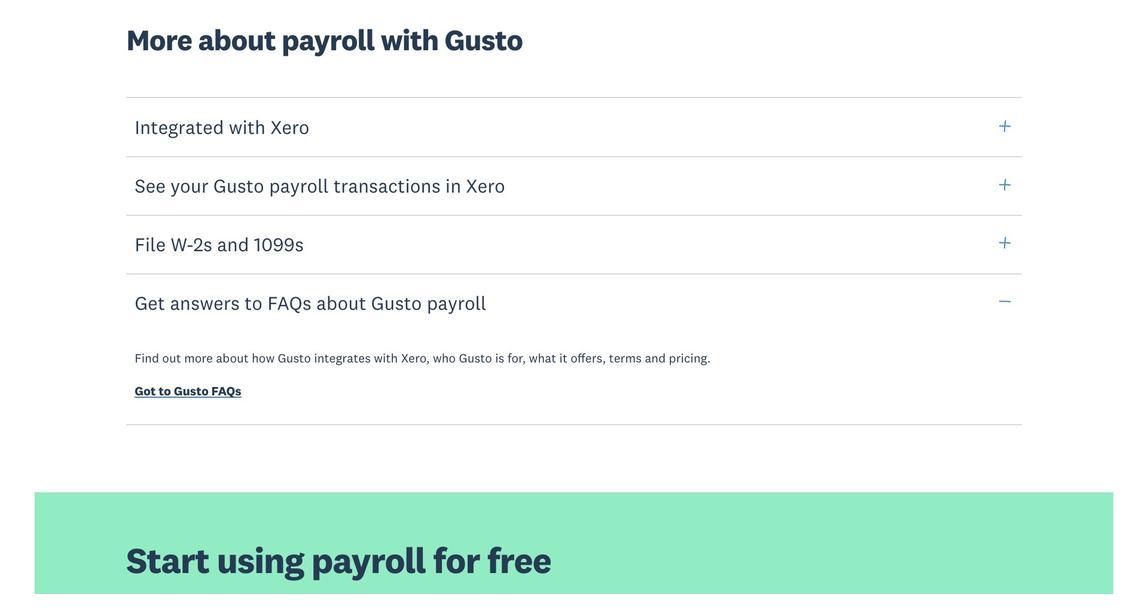 Task type: locate. For each thing, give the bounding box(es) containing it.
1 vertical spatial xero
[[466, 174, 505, 198]]

0 horizontal spatial xero
[[271, 115, 310, 139]]

faqs down more
[[212, 383, 241, 399]]

1 horizontal spatial xero
[[466, 174, 505, 198]]

how
[[252, 350, 275, 366]]

faqs for gusto
[[212, 383, 241, 399]]

out
[[162, 350, 181, 366]]

faqs down 1099s
[[267, 291, 312, 315]]

integrated
[[135, 115, 224, 139]]

with inside dropdown button
[[229, 115, 266, 139]]

0 horizontal spatial and
[[217, 232, 249, 256]]

payroll
[[282, 21, 375, 58], [269, 174, 329, 198], [427, 291, 487, 315], [312, 538, 426, 583]]

0 horizontal spatial faqs
[[212, 383, 241, 399]]

0 vertical spatial faqs
[[267, 291, 312, 315]]

answers
[[170, 291, 240, 315]]

to
[[245, 291, 263, 315], [159, 383, 171, 399]]

and
[[217, 232, 249, 256], [645, 350, 666, 366]]

0 vertical spatial to
[[245, 291, 263, 315]]

what
[[529, 350, 557, 366]]

get answers to faqs about gusto payroll element
[[115, 333, 1034, 425]]

0 vertical spatial and
[[217, 232, 249, 256]]

file w-2s and 1099s button
[[126, 214, 1022, 274]]

2 vertical spatial with
[[374, 350, 398, 366]]

more
[[184, 350, 213, 366]]

to right got
[[159, 383, 171, 399]]

find out more about how gusto integrates with xero, who gusto is for, what it offers, terms and pricing.
[[135, 350, 711, 366]]

it
[[560, 350, 568, 366]]

1 vertical spatial faqs
[[212, 383, 241, 399]]

more
[[126, 21, 192, 58]]

more about payroll with gusto
[[126, 21, 523, 58]]

about inside get answers to faqs about gusto payroll element
[[216, 350, 249, 366]]

0 vertical spatial xero
[[271, 115, 310, 139]]

0 vertical spatial about
[[198, 21, 276, 58]]

get
[[135, 291, 165, 315]]

faqs inside dropdown button
[[267, 291, 312, 315]]

0 horizontal spatial to
[[159, 383, 171, 399]]

gusto inside "got to gusto faqs" link
[[174, 383, 209, 399]]

and right 2s
[[217, 232, 249, 256]]

to inside dropdown button
[[245, 291, 263, 315]]

1 horizontal spatial to
[[245, 291, 263, 315]]

1 horizontal spatial faqs
[[267, 291, 312, 315]]

and right the terms
[[645, 350, 666, 366]]

1099s
[[254, 232, 304, 256]]

see
[[135, 174, 166, 198]]

and inside 'dropdown button'
[[217, 232, 249, 256]]

1 vertical spatial with
[[229, 115, 266, 139]]

get answers to faqs about gusto payroll button
[[126, 273, 1022, 333]]

gusto
[[445, 21, 523, 58], [213, 174, 264, 198], [371, 291, 422, 315], [278, 350, 311, 366], [459, 350, 492, 366], [174, 383, 209, 399]]

1 vertical spatial to
[[159, 383, 171, 399]]

1 horizontal spatial and
[[645, 350, 666, 366]]

start
[[126, 538, 209, 583]]

faqs
[[267, 291, 312, 315], [212, 383, 241, 399]]

got to gusto faqs
[[135, 383, 241, 399]]

about
[[198, 21, 276, 58], [316, 291, 366, 315], [216, 350, 249, 366]]

1 vertical spatial and
[[645, 350, 666, 366]]

to right answers
[[245, 291, 263, 315]]

xero
[[271, 115, 310, 139], [466, 174, 505, 198]]

and inside get answers to faqs about gusto payroll element
[[645, 350, 666, 366]]

free
[[487, 538, 551, 583]]

gusto inside get answers to faqs about gusto payroll dropdown button
[[371, 291, 422, 315]]

file
[[135, 232, 166, 256]]

with
[[381, 21, 439, 58], [229, 115, 266, 139], [374, 350, 398, 366]]

1 vertical spatial about
[[316, 291, 366, 315]]

2 vertical spatial about
[[216, 350, 249, 366]]

get answers to faqs about gusto payroll
[[135, 291, 487, 315]]

who
[[433, 350, 456, 366]]



Task type: vqa. For each thing, say whether or not it's contained in the screenshot.
integrates
yes



Task type: describe. For each thing, give the bounding box(es) containing it.
0 vertical spatial with
[[381, 21, 439, 58]]

start using payroll for free
[[126, 538, 551, 583]]

is
[[495, 350, 505, 366]]

for,
[[508, 350, 526, 366]]

transactions
[[334, 174, 441, 198]]

about inside get answers to faqs about gusto payroll dropdown button
[[316, 291, 366, 315]]

xero,
[[401, 350, 430, 366]]

see your gusto payroll transactions in xero
[[135, 174, 505, 198]]

see your gusto payroll transactions in xero button
[[126, 156, 1022, 216]]

terms
[[609, 350, 642, 366]]

offers,
[[571, 350, 606, 366]]

in
[[446, 174, 461, 198]]

with inside get answers to faqs about gusto payroll element
[[374, 350, 398, 366]]

gusto inside see your gusto payroll transactions in xero dropdown button
[[213, 174, 264, 198]]

w-
[[171, 232, 193, 256]]

using
[[217, 538, 304, 583]]

integrated with xero button
[[126, 97, 1022, 157]]

your
[[171, 174, 209, 198]]

find
[[135, 350, 159, 366]]

file w-2s and 1099s
[[135, 232, 304, 256]]

2s
[[193, 232, 212, 256]]

got to gusto faqs link
[[135, 383, 241, 402]]

for
[[433, 538, 480, 583]]

got
[[135, 383, 156, 399]]

integrates
[[314, 350, 371, 366]]

integrated with xero
[[135, 115, 310, 139]]

pricing.
[[669, 350, 711, 366]]

faqs for to
[[267, 291, 312, 315]]



